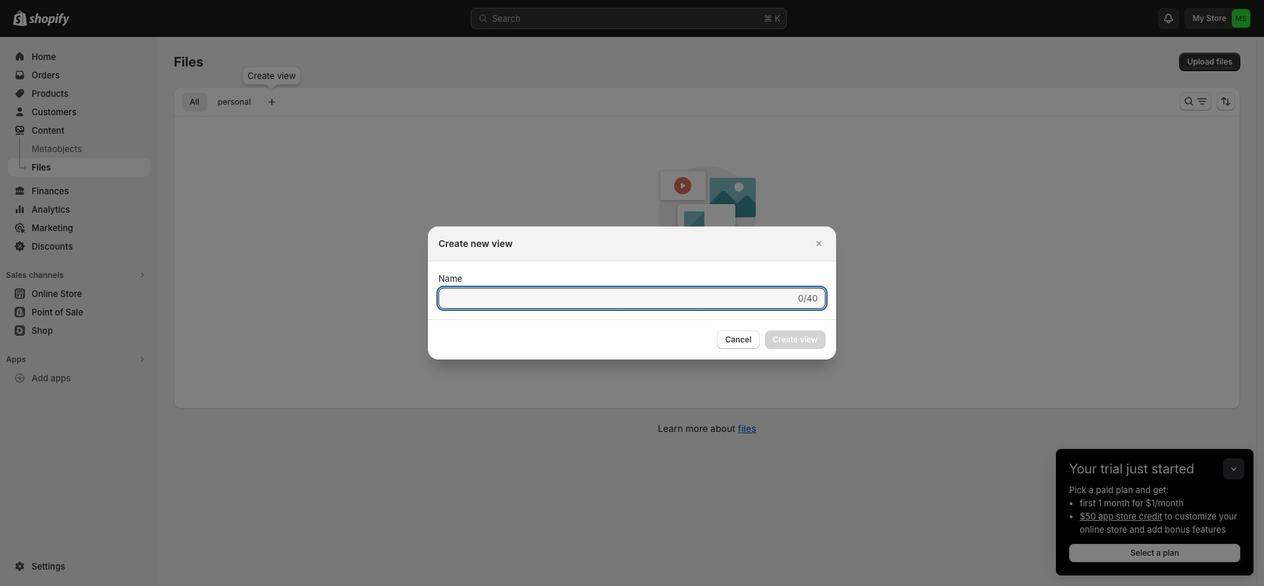 Task type: locate. For each thing, give the bounding box(es) containing it.
None text field
[[439, 288, 796, 309]]

shopify image
[[29, 13, 70, 26]]

tab list
[[179, 92, 262, 111]]

dialog
[[0, 227, 1265, 360]]



Task type: vqa. For each thing, say whether or not it's contained in the screenshot.
Shopify image
yes



